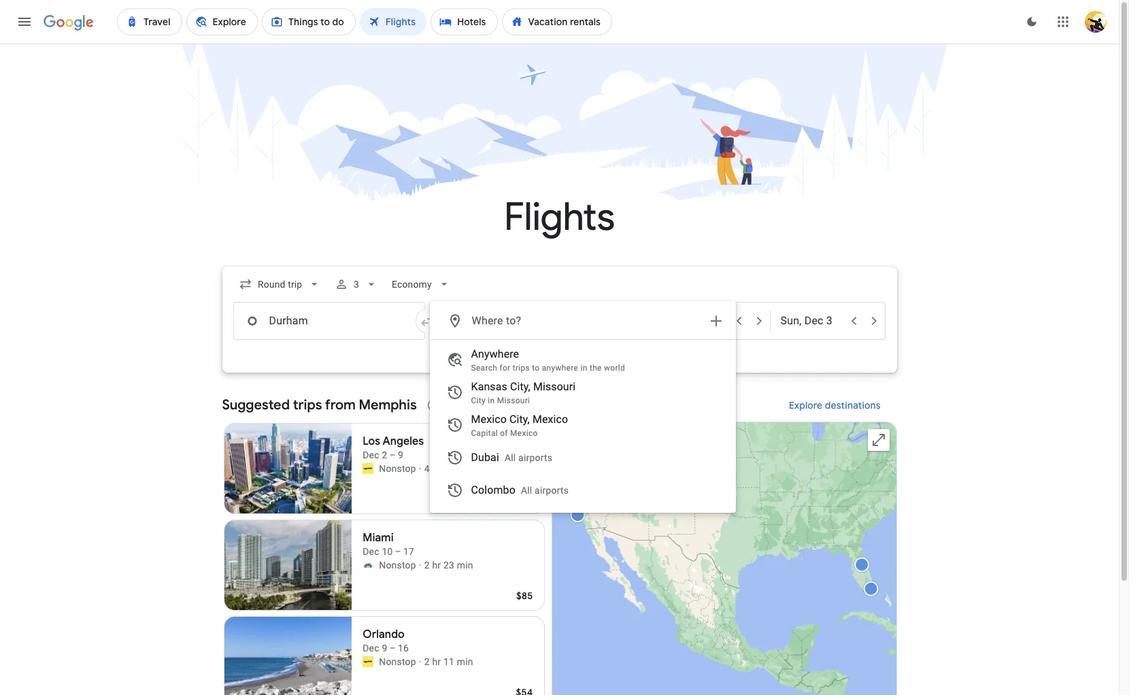 Task type: locate. For each thing, give the bounding box(es) containing it.
missouri
[[533, 380, 576, 393], [497, 396, 530, 405]]

0 vertical spatial nonstop
[[379, 463, 416, 474]]

4 right spirit icon
[[424, 463, 430, 474]]

airports right 90 us dollars text field
[[535, 485, 569, 496]]

dec up allegiant image
[[363, 546, 379, 557]]

explore inside button
[[552, 365, 586, 377]]

city, down kansas city, missouri city in missouri
[[509, 413, 530, 426]]

0 horizontal spatial trips
[[293, 397, 322, 414]]

3 hr from the top
[[432, 656, 441, 667]]

2 4 from the left
[[443, 463, 449, 474]]

mexico right of
[[510, 428, 538, 438]]

dec
[[363, 450, 379, 460], [363, 546, 379, 557], [363, 643, 379, 654]]

1 horizontal spatial explore
[[789, 399, 822, 411]]

hr left dubai
[[432, 463, 441, 474]]

2 nonstop from the top
[[379, 560, 416, 571]]

missouri up mexico city, mexico capital of mexico
[[497, 396, 530, 405]]

1 vertical spatial nonstop
[[379, 560, 416, 571]]

airports inside colombo all airports
[[535, 485, 569, 496]]

0 vertical spatial dec
[[363, 450, 379, 460]]

in right city
[[488, 396, 495, 405]]

1 hr from the top
[[432, 463, 441, 474]]

min left dubai
[[451, 463, 468, 474]]

0 vertical spatial city,
[[510, 380, 530, 393]]

to?
[[506, 314, 521, 327]]

hr for orlando
[[432, 656, 441, 667]]

1 horizontal spatial all
[[521, 485, 532, 496]]

0 vertical spatial  image
[[419, 462, 421, 475]]

mexico
[[471, 413, 507, 426], [532, 413, 568, 426], [510, 428, 538, 438]]

$85
[[516, 590, 533, 602]]

dec inside los angeles dec 2 – 9
[[363, 450, 379, 460]]

0 horizontal spatial explore
[[552, 365, 586, 377]]

2 left 23
[[424, 560, 430, 571]]

explore for explore
[[552, 365, 586, 377]]

2 vertical spatial hr
[[432, 656, 441, 667]]

1 horizontal spatial missouri
[[533, 380, 576, 393]]

all inside colombo all airports
[[521, 485, 532, 496]]

mexico city, mexico capital of mexico
[[471, 413, 568, 438]]

explore inside button
[[789, 399, 822, 411]]

in inside kansas city, missouri city in missouri
[[488, 396, 495, 405]]

 image left 4 hr 4 min
[[419, 462, 421, 475]]

Departure text field
[[666, 303, 728, 339]]

mexico city, mexico, from your search history option
[[430, 409, 735, 441]]

min right 23
[[457, 560, 473, 571]]

4
[[424, 463, 430, 474], [443, 463, 449, 474]]

min for orlando
[[457, 656, 473, 667]]

0 vertical spatial explore
[[552, 365, 586, 377]]

city,
[[510, 380, 530, 393], [509, 413, 530, 426]]

dec inside miami dec 10 – 17
[[363, 546, 379, 557]]

1 vertical spatial 2
[[424, 656, 430, 667]]

1 vertical spatial min
[[457, 560, 473, 571]]

anywhere
[[471, 348, 519, 360]]

 image for los angeles
[[419, 462, 421, 475]]

0 horizontal spatial in
[[488, 396, 495, 405]]

 image left 2 hr 23 min
[[419, 558, 421, 572]]

all right colombo
[[521, 485, 532, 496]]

1 vertical spatial in
[[488, 396, 495, 405]]

mexico up capital
[[471, 413, 507, 426]]

dec down the los
[[363, 450, 379, 460]]

in left the
[[581, 363, 587, 373]]

3 nonstop from the top
[[379, 656, 416, 667]]

0 vertical spatial trips
[[513, 363, 530, 373]]

hr
[[432, 463, 441, 474], [432, 560, 441, 571], [432, 656, 441, 667]]

2
[[424, 560, 430, 571], [424, 656, 430, 667]]

nonstop down 9 – 16
[[379, 656, 416, 667]]

airports
[[518, 452, 552, 463], [535, 485, 569, 496]]

hr left 23
[[432, 560, 441, 571]]

min for miami
[[457, 560, 473, 571]]

dec up spirit image
[[363, 643, 379, 654]]

 image
[[419, 462, 421, 475], [419, 558, 421, 572]]

1 4 from the left
[[424, 463, 430, 474]]

list box
[[430, 340, 735, 512]]

$90
[[515, 493, 533, 505]]

city, inside kansas city, missouri city in missouri
[[510, 380, 530, 393]]

0 vertical spatial min
[[451, 463, 468, 474]]

trips inside region
[[293, 397, 322, 414]]

missouri down "anywhere"
[[533, 380, 576, 393]]

nonstop down 2 – 9
[[379, 463, 416, 474]]

0 horizontal spatial 4
[[424, 463, 430, 474]]

1 vertical spatial explore
[[789, 399, 822, 411]]

3 dec from the top
[[363, 643, 379, 654]]

nonstop
[[379, 463, 416, 474], [379, 560, 416, 571], [379, 656, 416, 667]]

1 horizontal spatial 4
[[443, 463, 449, 474]]

all for colombo
[[521, 485, 532, 496]]

all inside dubai all airports
[[505, 452, 516, 463]]

2  image from the top
[[419, 558, 421, 572]]

hr left 11
[[432, 656, 441, 667]]

1 vertical spatial  image
[[419, 558, 421, 572]]

2 left 11
[[424, 656, 430, 667]]

1 vertical spatial hr
[[432, 560, 441, 571]]

2 vertical spatial nonstop
[[379, 656, 416, 667]]

city, for mexico
[[509, 413, 530, 426]]

2 dec from the top
[[363, 546, 379, 557]]

city, inside mexico city, mexico capital of mexico
[[509, 413, 530, 426]]

1 vertical spatial missouri
[[497, 396, 530, 405]]

0 vertical spatial in
[[581, 363, 587, 373]]

trips left to
[[513, 363, 530, 373]]

dec inside orlando dec 9 – 16
[[363, 643, 379, 654]]

for
[[499, 363, 510, 373]]

trips left from
[[293, 397, 322, 414]]

4 left dubai
[[443, 463, 449, 474]]

0 vertical spatial missouri
[[533, 380, 576, 393]]

anywhere option
[[430, 343, 735, 376]]

2 vertical spatial min
[[457, 656, 473, 667]]

2 hr from the top
[[432, 560, 441, 571]]

trips inside anywhere search for trips to anywhere in the world
[[513, 363, 530, 373]]

11
[[443, 656, 454, 667]]

1 vertical spatial all
[[521, 485, 532, 496]]

airports up colombo all airports
[[518, 452, 552, 463]]

min
[[451, 463, 468, 474], [457, 560, 473, 571], [457, 656, 473, 667]]

1 horizontal spatial in
[[581, 363, 587, 373]]

dubai (all airports), from your search history option
[[430, 441, 735, 474]]

0 vertical spatial airports
[[518, 452, 552, 463]]

1 nonstop from the top
[[379, 463, 416, 474]]

kansas
[[471, 380, 507, 393]]

spirit image
[[363, 463, 374, 474]]

search
[[471, 363, 497, 373]]

destination, select multiple airports image
[[708, 313, 724, 329]]

airports inside dubai all airports
[[518, 452, 552, 463]]

0 horizontal spatial all
[[505, 452, 516, 463]]

1 vertical spatial dec
[[363, 546, 379, 557]]

1 vertical spatial trips
[[293, 397, 322, 414]]

2 vertical spatial dec
[[363, 643, 379, 654]]

where
[[472, 314, 503, 327]]

1 horizontal spatial trips
[[513, 363, 530, 373]]

list box containing anywhere
[[430, 340, 735, 512]]

min right 11
[[457, 656, 473, 667]]

colombo (all airports), from your search history option
[[430, 474, 735, 507]]

None field
[[233, 272, 326, 297], [386, 272, 456, 297], [233, 272, 326, 297], [386, 272, 456, 297]]

1  image from the top
[[419, 462, 421, 475]]

explore
[[552, 365, 586, 377], [789, 399, 822, 411]]

trips
[[513, 363, 530, 373], [293, 397, 322, 414]]

0 vertical spatial all
[[505, 452, 516, 463]]

1 2 from the top
[[424, 560, 430, 571]]

1 vertical spatial airports
[[535, 485, 569, 496]]

city, down for
[[510, 380, 530, 393]]

nonstop down 10 – 17
[[379, 560, 416, 571]]

anywhere search for trips to anywhere in the world
[[471, 348, 625, 373]]

explore destinations
[[789, 399, 880, 411]]

airports for dubai
[[518, 452, 552, 463]]

1 vertical spatial city,
[[509, 413, 530, 426]]

3
[[354, 279, 359, 290]]

all
[[505, 452, 516, 463], [521, 485, 532, 496]]

colombo
[[471, 484, 515, 496]]

0 vertical spatial 2
[[424, 560, 430, 571]]

to
[[532, 363, 540, 373]]

 image
[[419, 655, 421, 669]]

None text field
[[233, 302, 425, 340]]

2 2 from the top
[[424, 656, 430, 667]]

1 dec from the top
[[363, 450, 379, 460]]

all right dubai
[[505, 452, 516, 463]]

enter your destination dialog
[[429, 301, 736, 513]]

in
[[581, 363, 587, 373], [488, 396, 495, 405]]

anywhere
[[542, 363, 578, 373]]

capital
[[471, 428, 498, 438]]

0 vertical spatial hr
[[432, 463, 441, 474]]



Task type: describe. For each thing, give the bounding box(es) containing it.
the
[[590, 363, 602, 373]]

spirit image
[[363, 656, 374, 667]]

explore button
[[522, 358, 597, 385]]

suggested
[[222, 397, 290, 414]]

hr for los angeles
[[432, 463, 441, 474]]

0 horizontal spatial missouri
[[497, 396, 530, 405]]

where to?
[[472, 314, 521, 327]]

destinations
[[825, 399, 880, 411]]

allegiant image
[[363, 560, 374, 571]]

23
[[443, 560, 454, 571]]

3 button
[[329, 268, 383, 301]]

orlando dec 9 – 16
[[363, 628, 409, 654]]

world
[[604, 363, 625, 373]]

nonstop for miami
[[379, 560, 416, 571]]

2 for orlando
[[424, 656, 430, 667]]

Return text field
[[780, 303, 843, 339]]

dubai all airports
[[471, 451, 552, 464]]

nonstop for orlando
[[379, 656, 416, 667]]

10 – 17
[[382, 546, 414, 557]]

Flight search field
[[211, 267, 908, 513]]

all for dubai
[[505, 452, 516, 463]]

miami
[[363, 531, 394, 545]]

of
[[500, 428, 508, 438]]

list box inside enter your destination dialog
[[430, 340, 735, 512]]

explore destinations button
[[772, 389, 897, 422]]

85 US dollars text field
[[516, 590, 533, 602]]

54 US dollars text field
[[516, 686, 533, 695]]

9 – 16
[[382, 643, 409, 654]]

mexico down kansas city, missouri city in missouri
[[532, 413, 568, 426]]

2 – 9
[[382, 450, 403, 460]]

explore for explore destinations
[[789, 399, 822, 411]]

nonstop for los
[[379, 463, 416, 474]]

suggested trips from memphis region
[[222, 389, 897, 695]]

2 hr 11 min
[[424, 656, 473, 667]]

miami dec 10 – 17
[[363, 531, 414, 557]]

min for los angeles
[[451, 463, 468, 474]]

flights
[[504, 193, 615, 241]]

2 for miami
[[424, 560, 430, 571]]

main menu image
[[16, 14, 33, 30]]

4 hr 4 min
[[424, 463, 468, 474]]

colombo all airports
[[471, 484, 569, 496]]

90 US dollars text field
[[515, 493, 533, 505]]

airports for colombo
[[535, 485, 569, 496]]

suggested trips from memphis
[[222, 397, 417, 414]]

in inside anywhere search for trips to anywhere in the world
[[581, 363, 587, 373]]

orlando
[[363, 628, 405, 641]]

dec for orlando
[[363, 643, 379, 654]]

2 hr 23 min
[[424, 560, 473, 571]]

dec for miami
[[363, 546, 379, 557]]

los
[[363, 435, 380, 448]]

city, for kansas
[[510, 380, 530, 393]]

city
[[471, 396, 486, 405]]

Where else? text field
[[471, 305, 700, 337]]

dubai
[[471, 451, 499, 464]]

change appearance image
[[1015, 5, 1048, 38]]

memphis
[[359, 397, 417, 414]]

angeles
[[383, 435, 424, 448]]

los angeles dec 2 – 9
[[363, 435, 424, 460]]

from
[[325, 397, 356, 414]]

hr for miami
[[432, 560, 441, 571]]

 image for miami
[[419, 558, 421, 572]]

kansas city, missouri city in missouri
[[471, 380, 576, 405]]

kansas city, missouri, from your search history option
[[430, 376, 735, 409]]



Task type: vqa. For each thing, say whether or not it's contained in the screenshot.


